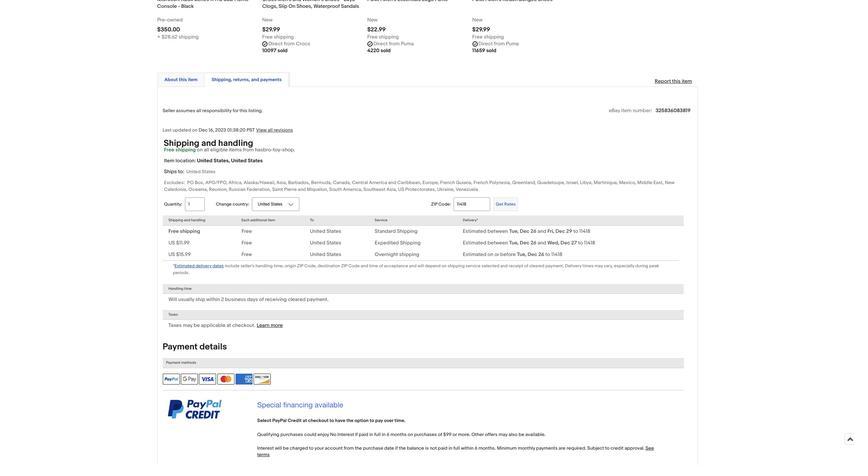 Task type: describe. For each thing, give the bounding box(es) containing it.
states for shipping
[[326, 228, 341, 235]]

1 vertical spatial payments
[[536, 446, 558, 452]]

during
[[635, 263, 648, 269]]

on up selected
[[488, 251, 493, 258]]

item location: united states, united states
[[164, 158, 263, 164]]

europe,
[[423, 180, 439, 186]]

men's
[[278, 0, 291, 3]]

1 vertical spatial cleared
[[288, 297, 306, 303]]

between for estimated between tue, dec 26 and fri, dec 29 to 11418
[[488, 228, 508, 235]]

location:
[[176, 158, 196, 164]]

each additional item
[[242, 218, 275, 223]]

google pay image
[[181, 374, 198, 385]]

on right months
[[408, 432, 413, 438]]

women's
[[302, 0, 324, 3]]

0 vertical spatial or
[[495, 251, 499, 258]]

on inside include seller's handling time, origin zip code, destination zip code and time of acceptance and will depend on shipping service selected and receipt of cleared payment. delivery times may vary, especially during peak periods.
[[442, 263, 447, 269]]

dec left '16,'
[[199, 127, 208, 133]]

about this item
[[164, 77, 198, 83]]

standard
[[375, 228, 396, 235]]

date
[[384, 446, 394, 452]]

learn
[[257, 323, 270, 329]]

reunion,
[[209, 187, 228, 193]]

american express image
[[236, 374, 253, 385]]

direct from puma text field for $22.99
[[373, 41, 414, 48]]

discover image
[[254, 374, 271, 385]]

last updated on dec 16, 2023 01:38:20 pst view all revisions
[[163, 127, 293, 133]]

+
[[157, 34, 160, 40]]

polynesia,
[[489, 180, 511, 186]]

to left "pay"
[[370, 418, 374, 424]]

especially
[[614, 263, 634, 269]]

view all revisions link
[[255, 127, 293, 134]]

27
[[571, 240, 577, 246]]

shipping inside shipping and handling free shipping on all eligible items from hasbro-toy-shop.
[[164, 138, 199, 149]]

2 french from the left
[[474, 180, 488, 186]]

325836083819
[[656, 108, 691, 114]]

10097 sold text field
[[262, 48, 288, 54]]

to right 29
[[573, 228, 578, 235]]

to down wed,
[[545, 251, 550, 258]]

shipping inside pre-owned $350.00 + $28.62 shipping
[[179, 34, 199, 40]]

days
[[247, 297, 258, 303]]

1 vertical spatial interest
[[257, 446, 274, 452]]

shipping down shipping and handling
[[180, 228, 200, 235]]

item for report this item
[[682, 78, 692, 85]]

peak
[[649, 263, 659, 269]]

greenland,
[[512, 180, 536, 186]]

report this item link
[[651, 75, 695, 88]]

handling for include seller's handling time, origin zip code, destination zip code and time of acceptance and will depend on shipping service selected and receipt of cleared payment. delivery times may vary, especially during peak periods.
[[255, 263, 273, 269]]

get
[[496, 202, 503, 207]]

ship
[[195, 297, 205, 303]]

11659 sold text field
[[472, 48, 496, 54]]

and left fri,
[[538, 228, 546, 235]]

10097 sold
[[262, 48, 288, 54]]

cleared inside include seller's handling time, origin zip code, destination zip code and time of acceptance and will depend on shipping service selected and receipt of cleared payment. delivery times may vary, especially during peak periods.
[[529, 263, 544, 269]]

time inside include seller's handling time, origin zip code, destination zip code and time of acceptance and will depend on shipping service selected and receipt of cleared payment. delivery times may vary, especially during peak periods.
[[369, 263, 378, 269]]

0 horizontal spatial 6
[[387, 432, 389, 438]]

martinique,
[[594, 180, 618, 186]]

assumes
[[176, 108, 195, 114]]

and up 'free shipping' at the left
[[184, 218, 190, 223]]

tab list containing about this item
[[157, 71, 698, 87]]

pre-
[[157, 17, 167, 23]]

selected
[[482, 263, 499, 269]]

visa image
[[199, 374, 216, 385]]

26 for wed,
[[531, 240, 536, 246]]

taxes for taxes
[[168, 313, 178, 317]]

payment. inside include seller's handling time, origin zip code, destination zip code and time of acceptance and will depend on shipping service selected and receipt of cleared payment. delivery times may vary, especially during peak periods.
[[545, 263, 564, 269]]

series
[[194, 0, 209, 3]]

1 horizontal spatial zip
[[341, 263, 347, 269]]

2 vertical spatial 11418
[[551, 251, 562, 258]]

is
[[425, 446, 429, 452]]

number:
[[633, 108, 652, 114]]

of right days
[[259, 297, 264, 303]]

overnight shipping
[[375, 251, 419, 258]]

new $29.99 free shipping for direct from puma
[[472, 17, 504, 40]]

estimated between tue, dec 26 and wed, dec 27 to 11418
[[463, 240, 595, 246]]

ssd
[[224, 0, 233, 3]]

0 horizontal spatial at
[[227, 323, 231, 329]]

pst
[[247, 127, 255, 133]]

could
[[304, 432, 316, 438]]

baya
[[344, 0, 355, 3]]

estimated for estimated between tue, dec 26 and wed, dec 27 to 11418
[[463, 240, 486, 246]]

0 horizontal spatial will
[[275, 446, 282, 452]]

crocs men's and women's shoes - baya clogs, slip on shoes, waterproof sandals
[[262, 0, 359, 10]]

and left wed,
[[538, 240, 546, 246]]

oceania,
[[188, 187, 208, 193]]

canada,
[[333, 180, 351, 186]]

dec down estimated between tue, dec 26 and fri, dec 29 to 11418
[[520, 240, 529, 246]]

1 vertical spatial asia,
[[387, 187, 397, 193]]

0 vertical spatial asia,
[[276, 180, 287, 186]]

taxes for taxes may be applicable at checkout. learn more
[[168, 323, 182, 329]]

balance
[[407, 446, 424, 452]]

16,
[[209, 127, 214, 133]]

1 vertical spatial may
[[183, 323, 192, 329]]

ZIP Code: text field
[[454, 198, 490, 211]]

will inside include seller's handling time, origin zip code, destination zip code and time of acceptance and will depend on shipping service selected and receipt of cleared payment. delivery times may vary, especially during peak periods.
[[418, 263, 424, 269]]

shipping up 11659 sold
[[484, 34, 504, 40]]

wed,
[[547, 240, 559, 246]]

0 horizontal spatial zip
[[297, 263, 303, 269]]

direct from puma for $29.99
[[478, 41, 519, 47]]

delivery
[[196, 263, 212, 269]]

shipping inside new $22.99 free shipping
[[379, 34, 399, 40]]

- inside microsoft xbox series x 1tb ssd home console - black
[[178, 3, 180, 10]]

times
[[582, 263, 594, 269]]

26 for fri,
[[531, 228, 536, 235]]

direct for 10097
[[268, 41, 283, 47]]

to right 27
[[578, 240, 583, 246]]

home
[[234, 0, 249, 3]]

1 vertical spatial time
[[184, 287, 192, 291]]

free shipping text field for $22.99
[[367, 34, 399, 41]]

venezuela
[[456, 187, 478, 193]]

us $11.99
[[168, 240, 190, 246]]

acceptance
[[384, 263, 408, 269]]

new for 4220 sold
[[367, 17, 378, 23]]

on inside shipping and handling free shipping on all eligible items from hasbro-toy-shop.
[[197, 147, 203, 153]]

item right ebay
[[621, 108, 632, 114]]

direct from puma text field for $29.99
[[478, 41, 519, 48]]

shipping and handling
[[168, 218, 205, 223]]

of right receipt at the bottom right of the page
[[524, 263, 528, 269]]

to
[[310, 218, 314, 223]]

direct from crocs
[[268, 41, 310, 47]]

service
[[375, 218, 387, 223]]

estimated for estimated between tue, dec 26 and fri, dec 29 to 11418
[[463, 228, 486, 235]]

on right updated
[[192, 127, 198, 133]]

financing
[[283, 401, 313, 409]]

1 horizontal spatial if
[[395, 446, 398, 452]]

1 horizontal spatial this
[[239, 108, 247, 114]]

shipping up 'free shipping' at the left
[[168, 218, 183, 223]]

handling for shipping and handling free shipping on all eligible items from hasbro-toy-shop.
[[218, 138, 253, 149]]

free inside shipping and handling free shipping on all eligible items from hasbro-toy-shop.
[[164, 147, 174, 153]]

enjoy
[[318, 432, 329, 438]]

1 horizontal spatial the
[[355, 446, 362, 452]]

sold for 10097 sold
[[278, 48, 288, 54]]

get rates button
[[494, 198, 518, 211]]

1 vertical spatial full
[[453, 446, 460, 452]]

0 vertical spatial all
[[196, 108, 201, 114]]

2 horizontal spatial zip
[[431, 202, 437, 207]]

be for interest will be charged to your account from the purchase date if the balance is not paid in full within 6 months. minimum monthly payments are required. subject to credit approval.
[[283, 446, 289, 452]]

from for 11659 sold
[[494, 41, 505, 47]]

and right "code"
[[361, 263, 368, 269]]

qualifying
[[257, 432, 279, 438]]

$99
[[443, 432, 452, 438]]

dec down 'estimated between tue, dec 26 and wed, dec 27 to 11418' on the right bottom of the page
[[528, 251, 537, 258]]

crocs inside crocs men's and women's shoes - baya clogs, slip on shoes, waterproof sandals
[[262, 0, 277, 3]]

po box, apo/fpo, africa, alaska/hawaii, asia, barbados, bermuda, canada, central america and caribbean, europe, french guiana, french polynesia, greenland, guadeloupe, israel, libya, martinique, mexico, middle east, new caledonia, oceania, reunion, russian federation, saint pierre and miquelon, south america, southeast asia, us protectorates, ukraine, venezuela
[[164, 180, 675, 193]]

free inside new $22.99 free shipping
[[367, 34, 378, 40]]

to left have
[[330, 418, 334, 424]]

shipping up overnight shipping
[[400, 240, 421, 246]]

alaska/hawaii,
[[244, 180, 275, 186]]

america,
[[343, 187, 362, 193]]

and left receipt at the bottom right of the page
[[500, 263, 508, 269]]

2 horizontal spatial in
[[449, 446, 452, 452]]

guadeloupe,
[[537, 180, 565, 186]]

1 vertical spatial paid
[[438, 446, 447, 452]]

hasbro-
[[255, 147, 273, 153]]

1 horizontal spatial at
[[303, 418, 307, 424]]

waterproof
[[313, 3, 340, 10]]

1 vertical spatial payment.
[[307, 297, 329, 303]]

2 horizontal spatial the
[[399, 446, 406, 452]]

and inside crocs men's and women's shoes - baya clogs, slip on shoes, waterproof sandals
[[293, 0, 301, 3]]

country:
[[233, 202, 249, 207]]

clogs,
[[262, 3, 277, 10]]

caledonia,
[[164, 187, 187, 193]]

0 horizontal spatial the
[[346, 418, 354, 424]]

$22.99 text field
[[367, 26, 386, 33]]

box,
[[195, 180, 204, 186]]

applicable
[[201, 323, 225, 329]]

0 horizontal spatial within
[[206, 297, 220, 303]]

tue, for wed, dec 27
[[509, 240, 519, 246]]

view
[[256, 127, 267, 133]]

states for $11.99
[[326, 240, 341, 246]]

+ $28.62 shipping text field
[[157, 34, 199, 41]]

and down barbados,
[[298, 187, 306, 193]]

0 vertical spatial paid
[[359, 432, 368, 438]]

1 horizontal spatial 6
[[475, 446, 477, 452]]

$29.99 for direct from crocs
[[262, 26, 280, 33]]

new inside po box, apo/fpo, africa, alaska/hawaii, asia, barbados, bermuda, canada, central america and caribbean, europe, french guiana, french polynesia, greenland, guadeloupe, israel, libya, martinique, mexico, middle east, new caledonia, oceania, reunion, russian federation, saint pierre and miquelon, south america, southeast asia, us protectorates, ukraine, venezuela
[[665, 180, 675, 186]]

dates
[[213, 263, 224, 269]]

microsoft
[[157, 0, 180, 3]]

will usually ship within 2 business days of receiving cleared payment.
[[168, 297, 329, 303]]

time,
[[274, 263, 284, 269]]

01:38:20
[[227, 127, 246, 133]]

puma for $29.99
[[506, 41, 519, 47]]

paypal
[[272, 418, 287, 424]]

New text field
[[262, 17, 273, 24]]

america
[[369, 180, 387, 186]]

from for 4220 sold
[[389, 41, 400, 47]]

puma for $22.99
[[401, 41, 414, 47]]

required.
[[567, 446, 586, 452]]

crocs inside direct from crocs text field
[[296, 41, 310, 47]]

new for 11659 sold
[[472, 17, 483, 23]]

payment for payment details
[[163, 342, 198, 353]]



Task type: locate. For each thing, give the bounding box(es) containing it.
sold for 4220 sold
[[381, 48, 391, 54]]

0 horizontal spatial sold
[[278, 48, 288, 54]]

1 vertical spatial within
[[461, 446, 474, 452]]

1 $29.99 text field from the left
[[262, 26, 280, 33]]

all inside shipping and handling free shipping on all eligible items from hasbro-toy-shop.
[[204, 147, 209, 153]]

2 new $29.99 free shipping from the left
[[472, 17, 504, 40]]

0 vertical spatial time
[[369, 263, 378, 269]]

to
[[573, 228, 578, 235], [578, 240, 583, 246], [545, 251, 550, 258], [330, 418, 334, 424], [370, 418, 374, 424], [309, 446, 313, 452], [605, 446, 610, 452]]

dec up 'estimated between tue, dec 26 and wed, dec 27 to 11418' on the right bottom of the page
[[520, 228, 529, 235]]

1 horizontal spatial french
[[474, 180, 488, 186]]

0 horizontal spatial be
[[194, 323, 200, 329]]

estimated for estimated on or before tue, dec 26 to 11418
[[463, 251, 486, 258]]

within down more. at the right bottom of the page
[[461, 446, 474, 452]]

select
[[257, 418, 271, 424]]

handling for shipping and handling
[[191, 218, 205, 223]]

shipping inside shipping and handling free shipping on all eligible items from hasbro-toy-shop.
[[175, 147, 196, 153]]

1 horizontal spatial all
[[204, 147, 209, 153]]

0 horizontal spatial direct from puma
[[373, 41, 414, 47]]

periods.
[[173, 270, 189, 276]]

apo/fpo,
[[205, 180, 227, 186]]

from inside shipping and handling free shipping on all eligible items from hasbro-toy-shop.
[[243, 147, 254, 153]]

1 purchases from the left
[[280, 432, 303, 438]]

2 direct from puma from the left
[[478, 41, 519, 47]]

quantity:
[[164, 202, 182, 207]]

from right account
[[344, 446, 354, 452]]

2 horizontal spatial be
[[519, 432, 524, 438]]

handling inside shipping and handling free shipping on all eligible items from hasbro-toy-shop.
[[218, 138, 253, 149]]

0 horizontal spatial puma
[[401, 41, 414, 47]]

1 direct from puma from the left
[[373, 41, 414, 47]]

1 vertical spatial crocs
[[296, 41, 310, 47]]

$29.99
[[262, 26, 280, 33], [472, 26, 490, 33]]

more
[[271, 323, 283, 329]]

shipping up 'direct from crocs'
[[274, 34, 294, 40]]

from inside direct from crocs text field
[[284, 41, 295, 47]]

$350.00 text field
[[157, 26, 180, 33]]

0 horizontal spatial this
[[179, 77, 187, 83]]

2 horizontal spatial may
[[595, 263, 603, 269]]

$29.99 text field for direct from crocs
[[262, 26, 280, 33]]

expedited
[[375, 240, 399, 246]]

Pre-owned text field
[[157, 17, 183, 24]]

2 horizontal spatial direct
[[478, 41, 493, 47]]

1 puma from the left
[[401, 41, 414, 47]]

item right "about" at left top
[[188, 77, 198, 83]]

new text field for $22.99
[[367, 17, 378, 24]]

may left also
[[499, 432, 508, 438]]

new $29.99 free shipping
[[262, 17, 294, 40], [472, 17, 504, 40]]

item
[[164, 158, 174, 164]]

0 horizontal spatial full
[[374, 432, 381, 438]]

4220
[[367, 48, 379, 54]]

0 horizontal spatial $29.99
[[262, 26, 280, 33]]

Free shipping text field
[[367, 34, 399, 41], [472, 34, 504, 41]]

time up "usually"
[[184, 287, 192, 291]]

direct from puma up 11659 sold
[[478, 41, 519, 47]]

payment left methods
[[166, 361, 180, 365]]

tue, for fri, dec 29
[[509, 228, 519, 235]]

1 horizontal spatial $29.99
[[472, 26, 490, 33]]

11418 for estimated between tue, dec 26 and wed, dec 27 to 11418
[[584, 240, 595, 246]]

2 $29.99 from the left
[[472, 26, 490, 33]]

tue, up estimated on or before tue, dec 26 to 11418
[[509, 240, 519, 246]]

zip right origin
[[297, 263, 303, 269]]

be left charged
[[283, 446, 289, 452]]

0 horizontal spatial french
[[440, 180, 455, 186]]

2 horizontal spatial all
[[268, 127, 273, 133]]

1 $29.99 from the left
[[262, 26, 280, 33]]

1 horizontal spatial new text field
[[472, 17, 483, 24]]

0 horizontal spatial $29.99 text field
[[262, 26, 280, 33]]

0 horizontal spatial crocs
[[262, 0, 277, 3]]

or right $99
[[453, 432, 457, 438]]

asia, down america
[[387, 187, 397, 193]]

6 left months
[[387, 432, 389, 438]]

1 vertical spatial us
[[168, 240, 175, 246]]

item inside button
[[188, 77, 198, 83]]

1 horizontal spatial within
[[461, 446, 474, 452]]

toy-
[[273, 147, 282, 153]]

x
[[210, 0, 214, 3]]

on up 'item location: united states, united states'
[[197, 147, 203, 153]]

miquelon,
[[307, 187, 328, 193]]

the
[[346, 418, 354, 424], [355, 446, 362, 452], [399, 446, 406, 452]]

1 taxes from the top
[[168, 313, 178, 317]]

and inside shipping and handling free shipping on all eligible items from hasbro-toy-shop.
[[201, 138, 216, 149]]

1 horizontal spatial cleared
[[529, 263, 544, 269]]

1 horizontal spatial crocs
[[296, 41, 310, 47]]

0 vertical spatial payments
[[260, 77, 282, 83]]

shipping up include seller's handling time, origin zip code, destination zip code and time of acceptance and will depend on shipping service selected and receipt of cleared payment. delivery times may vary, especially during peak periods.
[[399, 251, 419, 258]]

us inside po box, apo/fpo, africa, alaska/hawaii, asia, barbados, bermuda, canada, central america and caribbean, europe, french guiana, french polynesia, greenland, guadeloupe, israel, libya, martinique, mexico, middle east, new caledonia, oceania, reunion, russian federation, saint pierre and miquelon, south america, southeast asia, us protectorates, ukraine, venezuela
[[398, 187, 404, 193]]

from right "items"
[[243, 147, 254, 153]]

1 horizontal spatial interest
[[337, 432, 354, 438]]

6 left the months.
[[475, 446, 477, 452]]

united states for expedited shipping
[[310, 240, 341, 246]]

before
[[500, 251, 516, 258]]

1 horizontal spatial paid
[[438, 446, 447, 452]]

monthly
[[518, 446, 535, 452]]

0 vertical spatial if
[[355, 432, 358, 438]]

11418 right 29
[[579, 228, 590, 235]]

paypal image
[[163, 374, 180, 385]]

1 vertical spatial will
[[275, 446, 282, 452]]

direct for 4220
[[373, 41, 388, 47]]

asia, up saint
[[276, 180, 287, 186]]

new text field up $22.99
[[367, 17, 378, 24]]

26 down estimated between tue, dec 26 and fri, dec 29 to 11418
[[531, 240, 536, 246]]

shipping,
[[212, 77, 232, 83]]

us $15.99
[[168, 251, 191, 258]]

available.
[[525, 432, 546, 438]]

11418 for estimated between tue, dec 26 and fri, dec 29 to 11418
[[579, 228, 590, 235]]

0 vertical spatial 11418
[[579, 228, 590, 235]]

us for overnight
[[168, 251, 175, 258]]

1 new $29.99 free shipping from the left
[[262, 17, 294, 40]]

delivery*
[[463, 218, 478, 223]]

1 new text field from the left
[[367, 17, 378, 24]]

1 horizontal spatial handling
[[218, 138, 253, 149]]

french up the ukraine,
[[440, 180, 455, 186]]

4220 sold
[[367, 48, 391, 54]]

1 vertical spatial handling
[[191, 218, 205, 223]]

2 sold from the left
[[381, 48, 391, 54]]

will left depend
[[418, 263, 424, 269]]

full down more. at the right bottom of the page
[[453, 446, 460, 452]]

new inside new $22.99 free shipping
[[367, 17, 378, 23]]

on
[[192, 127, 198, 133], [197, 147, 203, 153], [488, 251, 493, 258], [442, 263, 447, 269], [408, 432, 413, 438]]

$29.99 text field for direct from puma
[[472, 26, 490, 33]]

may left vary,
[[595, 263, 603, 269]]

payment details
[[163, 342, 227, 353]]

2 horizontal spatial this
[[672, 78, 681, 85]]

seller's
[[240, 263, 255, 269]]

receiving
[[265, 297, 287, 303]]

1 horizontal spatial asia,
[[387, 187, 397, 193]]

crocs up clogs,
[[262, 0, 277, 3]]

4220 sold text field
[[367, 48, 391, 54]]

cleared right receiving
[[288, 297, 306, 303]]

payments down 10097
[[260, 77, 282, 83]]

of left $99
[[438, 432, 442, 438]]

2 horizontal spatial sold
[[486, 48, 496, 54]]

item for each additional item
[[268, 218, 275, 223]]

29
[[566, 228, 572, 235]]

the right date on the bottom left
[[399, 446, 406, 452]]

*
[[173, 263, 174, 269]]

at
[[227, 323, 231, 329], [303, 418, 307, 424]]

1 horizontal spatial or
[[495, 251, 499, 258]]

$29.99 up '11659'
[[472, 26, 490, 33]]

may up payment details
[[183, 323, 192, 329]]

tue, up 'estimated between tue, dec 26 and wed, dec 27 to 11418' on the right bottom of the page
[[509, 228, 519, 235]]

1 free shipping text field from the left
[[367, 34, 399, 41]]

sold for 11659 sold
[[486, 48, 496, 54]]

business
[[225, 297, 246, 303]]

1 vertical spatial taxes
[[168, 323, 182, 329]]

2 puma from the left
[[506, 41, 519, 47]]

within left '2'
[[206, 297, 220, 303]]

1 vertical spatial all
[[268, 127, 273, 133]]

direct from puma for $22.99
[[373, 41, 414, 47]]

from up 10097 sold
[[284, 41, 295, 47]]

2 vertical spatial may
[[499, 432, 508, 438]]

this inside button
[[179, 77, 187, 83]]

dec
[[199, 127, 208, 133], [520, 228, 529, 235], [556, 228, 565, 235], [520, 240, 529, 246], [561, 240, 570, 246], [528, 251, 537, 258]]

new for 10097 sold
[[262, 17, 273, 23]]

new text field up '11659'
[[472, 17, 483, 24]]

the right have
[[346, 418, 354, 424]]

no
[[330, 432, 336, 438]]

- left baya
[[341, 0, 343, 3]]

handling inside include seller's handling time, origin zip code, destination zip code and time of acceptance and will depend on shipping service selected and receipt of cleared payment. delivery times may vary, especially during peak periods.
[[255, 263, 273, 269]]

details
[[200, 342, 227, 353]]

1 horizontal spatial time
[[369, 263, 378, 269]]

saint
[[272, 187, 283, 193]]

1 between from the top
[[488, 228, 508, 235]]

credit
[[288, 418, 302, 424]]

purchases up is
[[414, 432, 437, 438]]

1 vertical spatial 11418
[[584, 240, 595, 246]]

2 taxes from the top
[[168, 323, 182, 329]]

Direct from Puma text field
[[373, 41, 414, 48], [478, 41, 519, 48]]

this for about
[[179, 77, 187, 83]]

0 vertical spatial crocs
[[262, 0, 277, 3]]

over
[[384, 418, 393, 424]]

2 vertical spatial all
[[204, 147, 209, 153]]

between for estimated between tue, dec 26 and wed, dec 27 to 11418
[[488, 240, 508, 246]]

see terms
[[257, 446, 654, 458]]

3 sold from the left
[[486, 48, 496, 54]]

2 vertical spatial be
[[283, 446, 289, 452]]

full down "pay"
[[374, 432, 381, 438]]

ukraine,
[[437, 187, 455, 193]]

payments left "are" at the bottom
[[536, 446, 558, 452]]

1 sold from the left
[[278, 48, 288, 54]]

2 purchases from the left
[[414, 432, 437, 438]]

direct for 11659
[[478, 41, 493, 47]]

estimated on or before tue, dec 26 to 11418
[[463, 251, 562, 258]]

in up purchase at the left bottom
[[369, 432, 373, 438]]

1 horizontal spatial direct
[[373, 41, 388, 47]]

direct from puma
[[373, 41, 414, 47], [478, 41, 519, 47]]

or left before
[[495, 251, 499, 258]]

french up venezuela
[[474, 180, 488, 186]]

within
[[206, 297, 220, 303], [461, 446, 474, 452]]

sold inside text box
[[278, 48, 288, 54]]

item
[[188, 77, 198, 83], [682, 78, 692, 85], [621, 108, 632, 114], [268, 218, 275, 223]]

1 direct from the left
[[268, 41, 283, 47]]

0 vertical spatial interest
[[337, 432, 354, 438]]

direct up 10097 sold
[[268, 41, 283, 47]]

charged
[[290, 446, 308, 452]]

1 horizontal spatial full
[[453, 446, 460, 452]]

0 horizontal spatial new $29.99 free shipping
[[262, 17, 294, 40]]

1 vertical spatial at
[[303, 418, 307, 424]]

united states for standard shipping
[[310, 228, 341, 235]]

shipping up location:
[[175, 147, 196, 153]]

and right the returns,
[[251, 77, 259, 83]]

sold down 'direct from crocs'
[[278, 48, 288, 54]]

this right report
[[672, 78, 681, 85]]

$350.00
[[157, 26, 180, 33]]

2 direct from puma text field from the left
[[478, 41, 519, 48]]

Quantity: text field
[[185, 198, 205, 211]]

2 horizontal spatial handling
[[255, 263, 273, 269]]

1 horizontal spatial new $29.99 free shipping
[[472, 17, 504, 40]]

interest up 'terms'
[[257, 446, 274, 452]]

estimated between tue, dec 26 and fri, dec 29 to 11418
[[463, 228, 590, 235]]

dec left 29
[[556, 228, 565, 235]]

11418
[[579, 228, 590, 235], [584, 240, 595, 246], [551, 251, 562, 258]]

0 vertical spatial will
[[418, 263, 424, 269]]

methods
[[181, 361, 196, 365]]

0 vertical spatial us
[[398, 187, 404, 193]]

1 horizontal spatial $29.99 text field
[[472, 26, 490, 33]]

payment methods
[[166, 361, 196, 365]]

items
[[229, 147, 242, 153]]

26 down 'estimated between tue, dec 26 and wed, dec 27 to 11418' on the right bottom of the page
[[538, 251, 544, 258]]

at left checkout. in the left bottom of the page
[[227, 323, 231, 329]]

3 direct from the left
[[478, 41, 493, 47]]

handling left time,
[[255, 263, 273, 269]]

free shipping text field up 11659 sold
[[472, 34, 504, 41]]

checkout
[[308, 418, 329, 424]]

minimum
[[497, 446, 517, 452]]

shipping left service
[[448, 263, 465, 269]]

on right depend
[[442, 263, 447, 269]]

1 vertical spatial 26
[[531, 240, 536, 246]]

1 vertical spatial or
[[453, 432, 457, 438]]

2 vertical spatial 26
[[538, 251, 544, 258]]

us for expedited
[[168, 240, 175, 246]]

2 vertical spatial tue,
[[517, 251, 527, 258]]

free
[[262, 34, 273, 40], [367, 34, 378, 40], [472, 34, 483, 40], [164, 147, 174, 153], [168, 228, 179, 235], [242, 228, 252, 235], [242, 240, 252, 246], [242, 251, 252, 258]]

new up '11659'
[[472, 17, 483, 23]]

tab list
[[157, 71, 698, 87]]

handling down quantity: "text field"
[[191, 218, 205, 223]]

east,
[[653, 180, 664, 186]]

at right credit
[[303, 418, 307, 424]]

0 vertical spatial within
[[206, 297, 220, 303]]

1 french from the left
[[440, 180, 455, 186]]

free shipping text field for $29.99
[[472, 34, 504, 41]]

africa,
[[229, 180, 243, 186]]

each
[[242, 218, 250, 223]]

in down $99
[[449, 446, 452, 452]]

- left black
[[178, 3, 180, 10]]

shipping down $22.99 text box
[[379, 34, 399, 40]]

interest right no
[[337, 432, 354, 438]]

0 horizontal spatial payments
[[260, 77, 282, 83]]

2 between from the top
[[488, 240, 508, 246]]

Free shipping text field
[[262, 34, 294, 41]]

from for 10097 sold
[[284, 41, 295, 47]]

ebay item number: 325836083819
[[609, 108, 691, 114]]

1 horizontal spatial direct from puma text field
[[478, 41, 519, 48]]

2 new text field from the left
[[472, 17, 483, 24]]

2 vertical spatial handling
[[255, 263, 273, 269]]

taxes
[[168, 313, 178, 317], [168, 323, 182, 329]]

direct up 4220 sold
[[373, 41, 388, 47]]

* estimated delivery dates
[[173, 263, 224, 269]]

and down '16,'
[[201, 138, 216, 149]]

0 horizontal spatial direct from puma text field
[[373, 41, 414, 48]]

shipping
[[164, 138, 199, 149], [168, 218, 183, 223], [397, 228, 418, 235], [400, 240, 421, 246]]

delivery
[[565, 263, 581, 269]]

1 horizontal spatial may
[[499, 432, 508, 438]]

of down the overnight
[[379, 263, 383, 269]]

time down the overnight
[[369, 263, 378, 269]]

shipping, returns, and payments button
[[212, 77, 282, 83]]

this right "about" at left top
[[179, 77, 187, 83]]

to left your
[[309, 446, 313, 452]]

1 horizontal spatial purchases
[[414, 432, 437, 438]]

0 horizontal spatial interest
[[257, 446, 274, 452]]

pre-owned $350.00 + $28.62 shipping
[[157, 17, 199, 40]]

from up 4220 sold
[[389, 41, 400, 47]]

$29.99 text field up '11659'
[[472, 26, 490, 33]]

$29.99 for direct from puma
[[472, 26, 490, 33]]

include
[[225, 263, 239, 269]]

account
[[325, 446, 343, 452]]

0 vertical spatial taxes
[[168, 313, 178, 317]]

estimated delivery dates link
[[174, 263, 224, 269]]

shipping inside include seller's handling time, origin zip code, destination zip code and time of acceptance and will depend on shipping service selected and receipt of cleared payment. delivery times may vary, especially during peak periods.
[[448, 263, 465, 269]]

united states for overnight shipping
[[310, 251, 341, 258]]

handling down 01:38:20
[[218, 138, 253, 149]]

seller
[[163, 108, 175, 114]]

zip left code:
[[431, 202, 437, 207]]

direct
[[268, 41, 283, 47], [373, 41, 388, 47], [478, 41, 493, 47]]

0 horizontal spatial or
[[453, 432, 457, 438]]

0 horizontal spatial time
[[184, 287, 192, 291]]

payments inside "shipping, returns, and payments" button
[[260, 77, 282, 83]]

1 horizontal spatial in
[[382, 432, 386, 438]]

select paypal credit at checkout to have the option to pay over time.
[[257, 418, 405, 424]]

be for taxes may be applicable at checkout. learn more
[[194, 323, 200, 329]]

$29.99 text field
[[262, 26, 280, 33], [472, 26, 490, 33]]

and right acceptance
[[409, 263, 417, 269]]

revisions
[[274, 127, 293, 133]]

paid
[[359, 432, 368, 438], [438, 446, 447, 452]]

payment for payment methods
[[166, 361, 180, 365]]

0 vertical spatial be
[[194, 323, 200, 329]]

southeast
[[363, 187, 385, 193]]

0 horizontal spatial direct
[[268, 41, 283, 47]]

subject
[[587, 446, 604, 452]]

0 horizontal spatial all
[[196, 108, 201, 114]]

Direct from Crocs text field
[[268, 41, 310, 48]]

1 direct from puma text field from the left
[[373, 41, 414, 48]]

to left the credit
[[605, 446, 610, 452]]

may inside include seller's handling time, origin zip code, destination zip code and time of acceptance and will depend on shipping service selected and receipt of cleared payment. delivery times may vary, especially during peak periods.
[[595, 263, 603, 269]]

0 vertical spatial payment.
[[545, 263, 564, 269]]

2 direct from the left
[[373, 41, 388, 47]]

ships to:
[[164, 169, 184, 175]]

0 horizontal spatial paid
[[359, 432, 368, 438]]

1 horizontal spatial will
[[418, 263, 424, 269]]

and inside button
[[251, 77, 259, 83]]

us left the $11.99 at bottom left
[[168, 240, 175, 246]]

all left eligible
[[204, 147, 209, 153]]

1 vertical spatial between
[[488, 240, 508, 246]]

new $29.99 free shipping for direct from crocs
[[262, 17, 294, 40]]

code:
[[438, 202, 451, 207]]

master card image
[[217, 374, 234, 385]]

sold right '11659'
[[486, 48, 496, 54]]

-
[[341, 0, 343, 3], [178, 3, 180, 10]]

$11.99
[[176, 240, 190, 246]]

last
[[163, 127, 172, 133]]

new $29.99 free shipping up 'direct from crocs'
[[262, 17, 294, 40]]

change
[[216, 202, 232, 207]]

new
[[262, 17, 273, 23], [367, 17, 378, 23], [472, 17, 483, 23], [665, 180, 675, 186]]

- inside crocs men's and women's shoes - baya clogs, slip on shoes, waterproof sandals
[[341, 0, 343, 3]]

0 vertical spatial -
[[341, 0, 343, 3]]

states for $15.99
[[326, 251, 341, 258]]

will down qualifying in the left bottom of the page
[[275, 446, 282, 452]]

0 vertical spatial 6
[[387, 432, 389, 438]]

dec left 27
[[561, 240, 570, 246]]

new up $22.99
[[367, 17, 378, 23]]

purchases
[[280, 432, 303, 438], [414, 432, 437, 438]]

0 vertical spatial may
[[595, 263, 603, 269]]

2 free shipping text field from the left
[[472, 34, 504, 41]]

this for report
[[672, 78, 681, 85]]

option
[[355, 418, 369, 424]]

free shipping
[[168, 228, 200, 235]]

this right for at the top left
[[239, 108, 247, 114]]

0 vertical spatial tue,
[[509, 228, 519, 235]]

and right america
[[388, 180, 396, 186]]

direct from puma up 4220 sold
[[373, 41, 414, 47]]

new text field for $29.99
[[472, 17, 483, 24]]

0 horizontal spatial in
[[369, 432, 373, 438]]

New text field
[[367, 17, 378, 24], [472, 17, 483, 24]]

paid down option
[[359, 432, 368, 438]]

0 vertical spatial at
[[227, 323, 231, 329]]

2 $29.99 text field from the left
[[472, 26, 490, 33]]

protectorates,
[[405, 187, 436, 193]]

shipping, returns, and payments
[[212, 77, 282, 83]]

item for about this item
[[188, 77, 198, 83]]

shipping up expedited shipping
[[397, 228, 418, 235]]

$29.99 up free shipping text field
[[262, 26, 280, 33]]

1 vertical spatial payment
[[166, 361, 180, 365]]



Task type: vqa. For each thing, say whether or not it's contained in the screenshot.
feedback inside the 'Taylormade Stealth Rescue 22° 4 Hybrid Regular Flex Ventus Red 6 Good w/ HC Pre-owned $32.00 2 bids 1d 23h + $16.00 shipping Seller with a 100% positive feedback'
no



